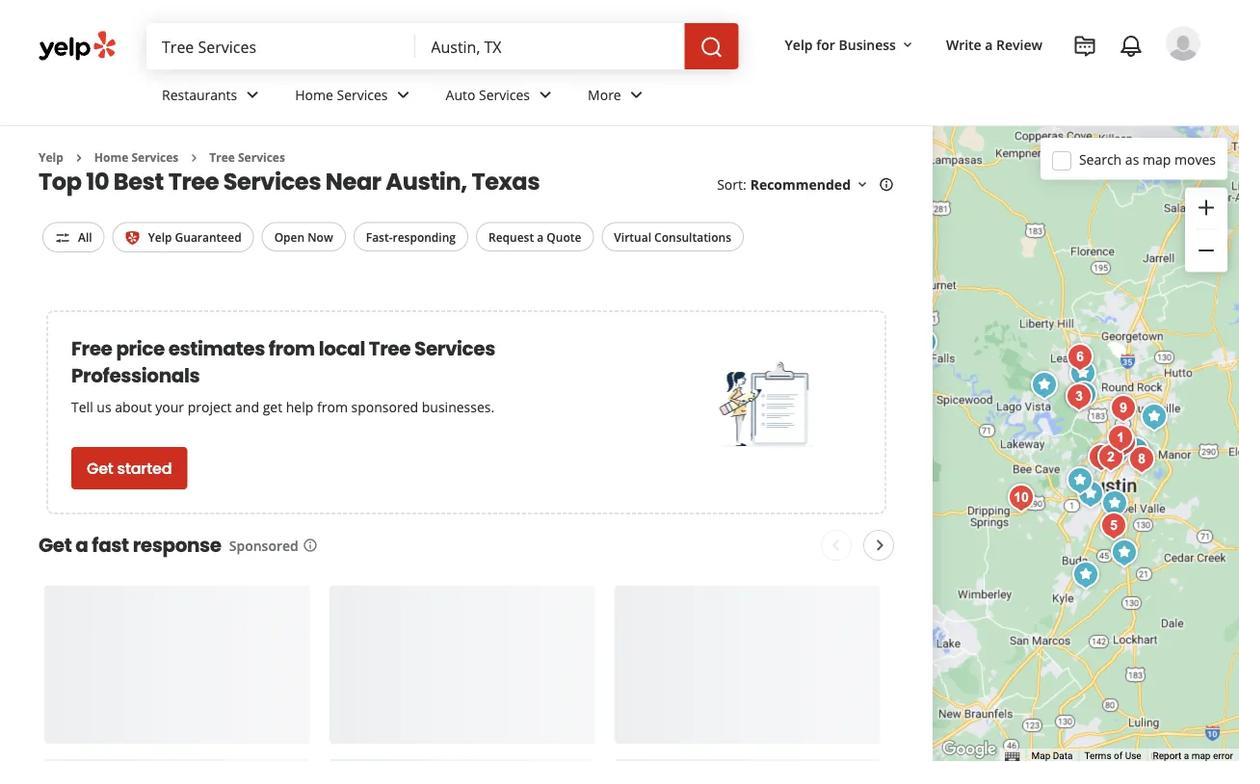 Task type: describe. For each thing, give the bounding box(es) containing it.
savatree - central texas tree care image
[[1065, 376, 1104, 415]]

previous image
[[825, 534, 848, 557]]

tree green services image
[[1097, 435, 1136, 473]]

24 chevron down v2 image for auto services
[[534, 83, 557, 106]]

get started
[[87, 458, 172, 480]]

recommended button
[[751, 175, 871, 194]]

get
[[263, 398, 283, 416]]

consultations
[[655, 229, 732, 245]]

map data button
[[1032, 750, 1074, 763]]

free price estimates from local tree services professionals image
[[720, 358, 816, 454]]

0 vertical spatial home services link
[[280, 69, 431, 125]]

tree right best
[[168, 165, 219, 198]]

ayron brooks landscaping and excavation image
[[905, 324, 944, 363]]

joe's tree care image
[[1123, 441, 1162, 479]]

16 chevron down v2 image
[[855, 177, 871, 193]]

tree inside free price estimates from local tree services professionals tell us about your project and get help from sponsored businesses.
[[369, 335, 411, 362]]

austin,
[[386, 165, 467, 198]]

yelp guaranteed button
[[112, 222, 254, 252]]

all
[[78, 229, 92, 245]]

all button
[[42, 222, 105, 252]]

aj tree services austin image
[[1067, 556, 1106, 595]]

terms
[[1085, 751, 1112, 762]]

us
[[97, 398, 111, 416]]

fast-responding button
[[354, 222, 469, 252]]

home inside 'business categories' element
[[295, 85, 334, 104]]

yelp for yelp for business
[[785, 35, 813, 53]]

report a map error
[[1154, 751, 1234, 762]]

1 vertical spatial home services
[[94, 149, 179, 165]]

more
[[588, 85, 622, 104]]

services right 16 chevron right v2 image
[[238, 149, 285, 165]]

martnz construction service image
[[1062, 462, 1100, 500]]

about
[[115, 398, 152, 416]]

a for write
[[986, 35, 994, 53]]

map for error
[[1192, 751, 1212, 762]]

zoom out image
[[1196, 239, 1219, 262]]

map
[[1032, 751, 1051, 762]]

write a review
[[947, 35, 1043, 53]]

services left 16 chevron right v2 image
[[132, 149, 179, 165]]

tell
[[71, 398, 93, 416]]

report
[[1154, 751, 1182, 762]]

map data
[[1032, 751, 1074, 762]]

services up open
[[223, 165, 321, 198]]

sanchez's tree service image
[[1095, 507, 1134, 546]]

fast-responding
[[366, 229, 456, 245]]

next image
[[869, 534, 892, 557]]

request a quote
[[489, 229, 582, 245]]

virtual
[[615, 229, 652, 245]]

top 10 best tree services near austin, texas
[[39, 165, 540, 198]]

ruby a. image
[[1167, 26, 1201, 61]]

quote
[[547, 229, 582, 245]]

tree right 16 chevron right v2 image
[[210, 149, 235, 165]]

abraham's roofing and tree trimming image
[[1026, 366, 1064, 405]]

price
[[116, 335, 165, 362]]

fast
[[92, 532, 129, 559]]

error
[[1214, 751, 1234, 762]]

auto services
[[446, 85, 530, 104]]

local
[[319, 335, 365, 362]]

now
[[308, 229, 333, 245]]

1 vertical spatial from
[[317, 398, 348, 416]]

bryan's premium lawn & tree care image
[[1064, 355, 1103, 393]]

search image
[[701, 36, 724, 59]]

16 info v2 image for top 10 best tree services near austin, texas
[[879, 177, 895, 193]]

moves
[[1175, 150, 1217, 168]]

yelp link
[[39, 149, 63, 165]]

tree tx services image
[[1092, 439, 1131, 477]]

aaron's tree service image
[[1102, 419, 1141, 458]]

responding
[[393, 229, 456, 245]]

virtual consultations button
[[602, 222, 744, 252]]

businesses.
[[422, 398, 495, 416]]

yelp for business button
[[778, 27, 924, 62]]

open now
[[274, 229, 333, 245]]

a for request
[[537, 229, 544, 245]]

phillips trio tree service image
[[1136, 398, 1174, 437]]

of
[[1115, 751, 1123, 762]]

and
[[235, 398, 259, 416]]

a for get
[[76, 532, 88, 559]]

home services inside home services link
[[295, 85, 388, 104]]

mike's tree service image
[[1062, 338, 1100, 377]]

steiner lawn care image
[[1061, 378, 1099, 417]]

more link
[[573, 69, 664, 125]]



Task type: vqa. For each thing, say whether or not it's contained in the screenshot.
24 camera v2 image
no



Task type: locate. For each thing, give the bounding box(es) containing it.
best
[[114, 165, 164, 198]]

24 chevron down v2 image inside auto services link
[[534, 83, 557, 106]]

a inside button
[[537, 229, 544, 245]]

virtual consultations
[[615, 229, 732, 245]]

2 horizontal spatial 24 chevron down v2 image
[[625, 83, 649, 106]]

home
[[295, 85, 334, 104], [94, 149, 129, 165]]

1 horizontal spatial none field
[[431, 36, 670, 57]]

home services link
[[280, 69, 431, 125], [94, 149, 179, 165]]

services inside free price estimates from local tree services professionals tell us about your project and get help from sponsored businesses.
[[415, 335, 496, 362]]

1 none field from the left
[[162, 36, 400, 57]]

0 horizontal spatial yelp
[[39, 149, 63, 165]]

capitol tree care image
[[1105, 390, 1144, 428]]

get left fast
[[39, 532, 72, 559]]

None search field
[[147, 23, 743, 69]]

0 horizontal spatial 24 chevron down v2 image
[[241, 83, 264, 106]]

0 vertical spatial home
[[295, 85, 334, 104]]

restaurants
[[162, 85, 237, 104]]

home right 16 chevron right v2 icon
[[94, 149, 129, 165]]

get inside get started button
[[87, 458, 113, 480]]

affordable tree care service image
[[1106, 534, 1145, 573]]

0 horizontal spatial 16 info v2 image
[[303, 538, 318, 554]]

sponsored
[[229, 536, 299, 555]]

keyboard shortcuts image
[[1005, 753, 1021, 762]]

1 24 chevron down v2 image from the left
[[241, 83, 264, 106]]

16 chevron right v2 image
[[71, 150, 87, 166]]

none field up restaurants link
[[162, 36, 400, 57]]

business categories element
[[147, 69, 1201, 125]]

free price estimates from local tree services professionals tell us about your project and get help from sponsored businesses.
[[71, 335, 496, 416]]

0 horizontal spatial home services link
[[94, 149, 179, 165]]

0 horizontal spatial home
[[94, 149, 129, 165]]

professionals
[[71, 362, 200, 389]]

services up "businesses." at the left of page
[[415, 335, 496, 362]]

projects image
[[1074, 35, 1097, 58]]

1 vertical spatial home
[[94, 149, 129, 165]]

yelp left for
[[785, 35, 813, 53]]

response
[[133, 532, 222, 559]]

get started button
[[71, 447, 187, 490]]

1 horizontal spatial home services
[[295, 85, 388, 104]]

Near text field
[[431, 36, 670, 57]]

from left local on the top
[[269, 335, 315, 362]]

0 vertical spatial home services
[[295, 85, 388, 104]]

16 filter v2 image
[[55, 230, 70, 246]]

silver tree image
[[1105, 424, 1144, 463]]

tree right local on the top
[[369, 335, 411, 362]]

home services
[[295, 85, 388, 104], [94, 149, 179, 165]]

austin tree surgeons image
[[1003, 479, 1041, 518]]

16 info v2 image right sponsored
[[303, 538, 318, 554]]

16 info v2 image
[[879, 177, 895, 193], [303, 538, 318, 554]]

request
[[489, 229, 534, 245]]

0 horizontal spatial get
[[39, 532, 72, 559]]

1 horizontal spatial 24 chevron down v2 image
[[534, 83, 557, 106]]

1 vertical spatial home services link
[[94, 149, 179, 165]]

write
[[947, 35, 982, 53]]

1 horizontal spatial home
[[295, 85, 334, 104]]

as
[[1126, 150, 1140, 168]]

terms of use
[[1085, 751, 1142, 762]]

home down find field
[[295, 85, 334, 104]]

terms of use link
[[1085, 751, 1142, 762]]

tree
[[210, 149, 235, 165], [168, 165, 219, 198], [369, 335, 411, 362]]

get
[[87, 458, 113, 480], [39, 532, 72, 559]]

auto
[[446, 85, 476, 104]]

1 horizontal spatial yelp
[[148, 229, 172, 245]]

yelp for yelp link
[[39, 149, 63, 165]]

auto services link
[[431, 69, 573, 125]]

sort:
[[718, 175, 747, 194]]

texas
[[472, 165, 540, 198]]

estimates
[[168, 335, 265, 362]]

1 vertical spatial get
[[39, 532, 72, 559]]

map left error
[[1192, 751, 1212, 762]]

0 vertical spatial yelp
[[785, 35, 813, 53]]

24 chevron down v2 image right more
[[625, 83, 649, 106]]

home services link up near
[[280, 69, 431, 125]]

24 chevron down v2 image
[[392, 83, 415, 106]]

None field
[[162, 36, 400, 57], [431, 36, 670, 57]]

map right as
[[1144, 150, 1172, 168]]

1 horizontal spatial home services link
[[280, 69, 431, 125]]

16 info v2 image for get a fast response
[[303, 538, 318, 554]]

data
[[1054, 751, 1074, 762]]

2 vertical spatial yelp
[[148, 229, 172, 245]]

yelp inside filters "group"
[[148, 229, 172, 245]]

a left fast
[[76, 532, 88, 559]]

a right the report
[[1185, 751, 1190, 762]]

jose tree service image
[[1096, 485, 1135, 524]]

Find text field
[[162, 36, 400, 57]]

search as map moves
[[1080, 150, 1217, 168]]

none field near
[[431, 36, 670, 57]]

request a quote button
[[476, 222, 594, 252]]

1 vertical spatial map
[[1192, 751, 1212, 762]]

guaranteed
[[175, 229, 242, 245]]

services left 24 chevron down v2 image
[[337, 85, 388, 104]]

open now button
[[262, 222, 346, 252]]

restaurants link
[[147, 69, 280, 125]]

yelp inside 'user actions' element
[[785, 35, 813, 53]]

use
[[1126, 751, 1142, 762]]

16 yelp guaranteed v2 image
[[125, 230, 140, 246]]

24 chevron down v2 image inside restaurants link
[[241, 83, 264, 106]]

from right help
[[317, 398, 348, 416]]

top
[[39, 165, 82, 198]]

0 vertical spatial get
[[87, 458, 113, 480]]

project
[[188, 398, 232, 416]]

yelp
[[785, 35, 813, 53], [39, 149, 63, 165], [148, 229, 172, 245]]

1 horizontal spatial get
[[87, 458, 113, 480]]

report a map error link
[[1154, 751, 1234, 762]]

0 horizontal spatial from
[[269, 335, 315, 362]]

get for get a fast response
[[39, 532, 72, 559]]

0 horizontal spatial none field
[[162, 36, 400, 57]]

services right auto
[[479, 85, 530, 104]]

2 24 chevron down v2 image from the left
[[534, 83, 557, 106]]

group
[[1186, 188, 1228, 272]]

write a review link
[[939, 27, 1051, 62]]

a
[[986, 35, 994, 53], [537, 229, 544, 245], [76, 532, 88, 559], [1185, 751, 1190, 762]]

review
[[997, 35, 1043, 53]]

user actions element
[[770, 24, 1228, 143]]

recommended
[[751, 175, 851, 194]]

24 chevron down v2 image for restaurants
[[241, 83, 264, 106]]

free
[[71, 335, 112, 362]]

home services left 24 chevron down v2 image
[[295, 85, 388, 104]]

1 vertical spatial yelp
[[39, 149, 63, 165]]

a for report
[[1185, 751, 1190, 762]]

yelp guaranteed
[[148, 229, 242, 245]]

map
[[1144, 150, 1172, 168], [1192, 751, 1212, 762]]

yelp for business
[[785, 35, 897, 53]]

10
[[86, 165, 109, 198]]

tree services link
[[210, 149, 285, 165]]

home services link left 16 chevron right v2 image
[[94, 149, 179, 165]]

from
[[269, 335, 315, 362], [317, 398, 348, 416]]

2 none field from the left
[[431, 36, 670, 57]]

0 horizontal spatial home services
[[94, 149, 179, 165]]

for
[[817, 35, 836, 53]]

get for get started
[[87, 458, 113, 480]]

notifications image
[[1120, 35, 1144, 58]]

yelp for yelp guaranteed
[[148, 229, 172, 245]]

24 chevron down v2 image down near text box on the top
[[534, 83, 557, 106]]

map region
[[867, 41, 1240, 763]]

1 horizontal spatial from
[[317, 398, 348, 416]]

3 24 chevron down v2 image from the left
[[625, 83, 649, 106]]

1 vertical spatial 16 info v2 image
[[303, 538, 318, 554]]

get left started
[[87, 458, 113, 480]]

1 horizontal spatial 16 info v2 image
[[879, 177, 895, 193]]

zoom in image
[[1196, 196, 1219, 219]]

24 chevron down v2 image
[[241, 83, 264, 106], [534, 83, 557, 106], [625, 83, 649, 106]]

0 vertical spatial 16 info v2 image
[[879, 177, 895, 193]]

business
[[839, 35, 897, 53]]

near
[[326, 165, 381, 198]]

services
[[337, 85, 388, 104], [479, 85, 530, 104], [132, 149, 179, 165], [238, 149, 285, 165], [223, 165, 321, 198], [415, 335, 496, 362]]

fast-
[[366, 229, 393, 245]]

tree services
[[210, 149, 285, 165]]

filters group
[[39, 222, 748, 252]]

2 horizontal spatial yelp
[[785, 35, 813, 53]]

16 info v2 image right 16 chevron down v2 image
[[879, 177, 895, 193]]

0 vertical spatial map
[[1144, 150, 1172, 168]]

google image
[[938, 738, 1002, 763]]

16 chevron down v2 image
[[901, 37, 916, 53]]

none field find
[[162, 36, 400, 57]]

home services left 16 chevron right v2 image
[[94, 149, 179, 165]]

search
[[1080, 150, 1123, 168]]

16 chevron right v2 image
[[186, 150, 202, 166]]

1 horizontal spatial map
[[1192, 751, 1212, 762]]

map for moves
[[1144, 150, 1172, 168]]

24 chevron down v2 image for more
[[625, 83, 649, 106]]

open
[[274, 229, 305, 245]]

your
[[155, 398, 184, 416]]

0 vertical spatial from
[[269, 335, 315, 362]]

0 horizontal spatial map
[[1144, 150, 1172, 168]]

24 chevron down v2 image right restaurants at top left
[[241, 83, 264, 106]]

a left quote
[[537, 229, 544, 245]]

help
[[286, 398, 314, 416]]

24 chevron down v2 image inside more link
[[625, 83, 649, 106]]

started
[[117, 458, 172, 480]]

get a fast response
[[39, 532, 222, 559]]

precision tree service image
[[1118, 432, 1156, 471]]

a right the write
[[986, 35, 994, 53]]

yelp left 16 chevron right v2 icon
[[39, 149, 63, 165]]

none field up auto services link
[[431, 36, 670, 57]]

austin beautiful trees image
[[1083, 439, 1121, 477]]

tree time image
[[1072, 475, 1111, 514]]

yelp right 16 yelp guaranteed v2 "icon"
[[148, 229, 172, 245]]

sponsored
[[351, 398, 419, 416]]

good guys tree service image
[[1061, 378, 1099, 417]]



